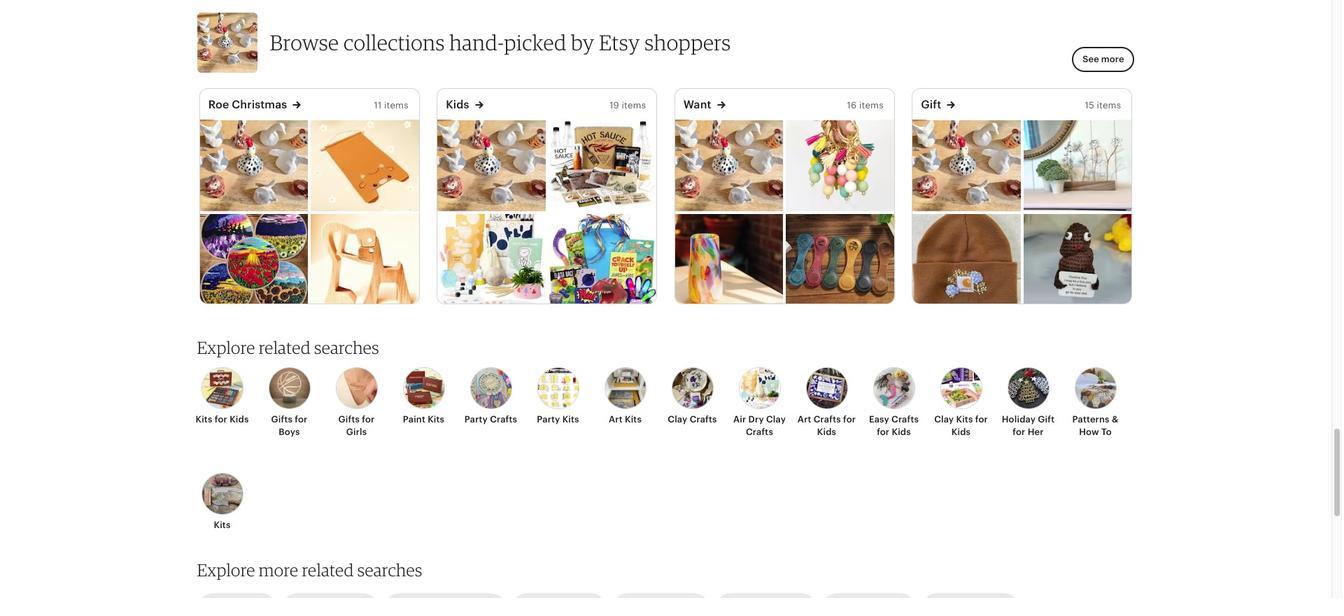 Task type: vqa. For each thing, say whether or not it's contained in the screenshot.
Personalized Housewarming Gift | Real Estate Closing Gift | New Homeowner Gift | New Apartment Gift | Happy New Home Keychain 'image'
yes



Task type: describe. For each thing, give the bounding box(es) containing it.
more for explore
[[259, 560, 298, 581]]

crafts for clay
[[690, 414, 717, 425]]

patterns
[[1072, 414, 1109, 425]]

gifts for boys
[[271, 414, 307, 438]]

15 items
[[1085, 100, 1121, 110]]

boys
[[279, 427, 300, 438]]

explore more related searches
[[197, 560, 422, 581]]

kids down hand-
[[446, 98, 469, 111]]

kits for kids
[[196, 414, 249, 425]]

want
[[683, 98, 711, 111]]

unique funny gift crochet poo plushy desk decor-tiny crochet decoration with positive words-positive potato doll pendant-crochet accessory image
[[1023, 214, 1132, 306]]

clay for clay crafts
[[668, 414, 687, 425]]

hand-stitched flower carhartt beanie image
[[913, 214, 1021, 306]]

kit hand embroidery,modern embroidery kit, hand embroidery kit, mini plants embroidery pattern image
[[200, 214, 308, 306]]

see more link
[[1072, 47, 1135, 73]]

11 items
[[374, 100, 408, 110]]

easy crafts for kids link
[[864, 367, 923, 439]]

party for party kits
[[537, 414, 560, 425]]

diy pinch pot animals air dry clay kit / ages 5+ / kinder crafts / party craft / fall craft / birthday gift / holiday gift / farm animals image for gift
[[913, 119, 1021, 211]]

16
[[847, 100, 857, 110]]

searches inside region
[[314, 337, 379, 358]]

kids for clay kits for kids
[[951, 427, 971, 438]]

kits for paint kits
[[428, 414, 444, 425]]

paint kits link
[[394, 367, 453, 426]]

to
[[1101, 427, 1112, 438]]

personalized housewarming gift | real estate closing gift | new homeowner gift | new apartment gift | happy new home keychain image
[[786, 119, 894, 211]]

related inside region
[[259, 337, 311, 358]]

art crafts for kids
[[798, 414, 856, 438]]

kits for kids link
[[193, 367, 252, 426]]

19
[[610, 100, 619, 110]]

art kits
[[609, 414, 642, 425]]

a man a dog the original; original wood sculpture 2comma5d image
[[311, 214, 419, 306]]

gifts for boys
[[271, 414, 293, 425]]

clay crafts link
[[663, 367, 722, 426]]

clay crafts
[[668, 414, 717, 425]]

patterns & how to link
[[1066, 367, 1125, 439]]

browse collections hand-picked by etsy shoppers
[[270, 29, 731, 55]]

etsy
[[599, 29, 640, 55]]

dry
[[748, 414, 764, 425]]

crafts for party
[[490, 414, 517, 425]]

1 vertical spatial searches
[[357, 560, 422, 581]]

for inside the gifts for boys
[[295, 414, 307, 425]]

roe
[[208, 98, 229, 111]]

collections
[[343, 29, 445, 55]]

more for see
[[1101, 54, 1124, 65]]

how
[[1079, 427, 1099, 438]]

boy stuff gift basket - happy birthday | get well soon | thinking of you image
[[548, 214, 656, 306]]

clay kits for kids link
[[932, 367, 990, 439]]

deluxe hot sauce making kit | 4 varieties of chili peppers, gourmet spice blend, 3 bottles, funnel | unique gift for dad, mom, guys, brother image
[[548, 119, 656, 211]]

19 items
[[610, 100, 646, 110]]

paint kits
[[403, 414, 444, 425]]

easy crafts for kids
[[869, 414, 919, 438]]

diy pinch pot animals air dry clay kit / ages 5+ / kinder crafts / party craft / fall craft / birthday gift / holiday gift / farm animals image for want
[[675, 119, 783, 211]]

air dry clay crafts
[[733, 414, 786, 438]]

clay inside air dry clay crafts
[[766, 414, 786, 425]]

explore related searches
[[197, 337, 379, 358]]

diy pinch pot animals air dry clay kit / ages 5+ / kinder crafts / party craft / fall craft / birthday gift / holiday gift / farm animals image for kids
[[437, 119, 546, 211]]

1 vertical spatial related
[[302, 560, 354, 581]]

holiday
[[1002, 414, 1036, 425]]

by
[[571, 29, 594, 55]]

browse
[[270, 29, 339, 55]]

gifts for boys link
[[260, 367, 319, 439]]

gifts for girls link
[[327, 367, 386, 439]]



Task type: locate. For each thing, give the bounding box(es) containing it.
clay inside the clay kits for kids
[[934, 414, 954, 425]]

1 horizontal spatial gift
[[1038, 414, 1055, 425]]

kids left the gifts for boys
[[230, 414, 249, 425]]

diy pinch pot animals air dry clay kit / ages 5+ / kinder crafts / party craft / fall craft / birthday gift / holiday gift / farm animals image for roe christmas
[[200, 119, 308, 211]]

1 vertical spatial explore
[[197, 560, 255, 581]]

clay kits for kids
[[934, 414, 988, 438]]

art for art kits
[[609, 414, 623, 425]]

explore for explore more related searches
[[197, 560, 255, 581]]

0 vertical spatial more
[[1101, 54, 1124, 65]]

11
[[374, 100, 382, 110]]

crafts down dry
[[746, 427, 773, 438]]

christmas
[[232, 98, 287, 111]]

highland cow enamel pin display banner / kawaii enamel pin board / enamel pin hoop / cow pin collection display / strawberry cow pin pennant image
[[311, 119, 419, 211]]

crafts left party kits
[[490, 414, 517, 425]]

1 horizontal spatial clay
[[766, 414, 786, 425]]

crafts inside easy crafts for kids
[[891, 414, 919, 425]]

party right paint kits at the left of the page
[[464, 414, 488, 425]]

crafts for easy
[[891, 414, 919, 425]]

1 art from the left
[[609, 414, 623, 425]]

kits for art kits
[[625, 414, 642, 425]]

party kits
[[537, 414, 579, 425]]

kids left "holiday gift for her"
[[951, 427, 971, 438]]

gift right 16 items at the top
[[921, 98, 941, 111]]

1 clay from the left
[[668, 414, 687, 425]]

crafts for art
[[814, 414, 841, 425]]

items right 19 at the top left
[[622, 100, 646, 110]]

explore up kits for kids link
[[197, 337, 255, 358]]

explore
[[197, 337, 255, 358], [197, 560, 255, 581]]

clay inside clay crafts "link"
[[668, 414, 687, 425]]

for up boys
[[295, 414, 307, 425]]

roe christmas
[[208, 98, 287, 111]]

for down 'easy'
[[877, 427, 889, 438]]

art inside art kits link
[[609, 414, 623, 425]]

party crafts
[[464, 414, 517, 425]]

kids inside art crafts for kids
[[817, 427, 836, 438]]

more
[[1101, 54, 1124, 65], [259, 560, 298, 581]]

2 horizontal spatial clay
[[934, 414, 954, 425]]

party right party crafts
[[537, 414, 560, 425]]

personalized leather magnetic bookmark,custom leather bookmark with name,vintage handmade bookmark,reader gifts,gift for him,gift for her image
[[786, 214, 894, 306]]

items for gift
[[1097, 100, 1121, 110]]

for left holiday
[[975, 414, 988, 425]]

for
[[215, 414, 227, 425], [295, 414, 307, 425], [362, 414, 375, 425], [843, 414, 856, 425], [975, 414, 988, 425], [877, 427, 889, 438], [1013, 427, 1025, 438]]

gifts inside the gifts for boys
[[271, 414, 293, 425]]

for inside gifts for girls
[[362, 414, 375, 425]]

crafts inside art crafts for kids
[[814, 414, 841, 425]]

1 horizontal spatial gifts
[[338, 414, 360, 425]]

pott'd™ home air-dry clay pottery kit for adults & beginners | kit includes air-dry clay, tools, paints, brushes, sealant, how-to-guide image
[[437, 214, 546, 306]]

related
[[259, 337, 311, 358], [302, 560, 354, 581]]

crafts
[[490, 414, 517, 425], [690, 414, 717, 425], [814, 414, 841, 425], [891, 414, 919, 425], [746, 427, 773, 438]]

2 clay from the left
[[766, 414, 786, 425]]

explore inside region
[[197, 337, 255, 358]]

4 items from the left
[[1097, 100, 1121, 110]]

for down holiday
[[1013, 427, 1025, 438]]

1 horizontal spatial party
[[537, 414, 560, 425]]

holiday gift for her link
[[999, 367, 1058, 439]]

crafts right 'easy'
[[891, 414, 919, 425]]

crafts left 'easy'
[[814, 414, 841, 425]]

gifts
[[271, 414, 293, 425], [338, 414, 360, 425]]

see
[[1083, 54, 1099, 65]]

1 vertical spatial gift
[[1038, 414, 1055, 425]]

for inside easy crafts for kids
[[877, 427, 889, 438]]

gifts for girls
[[338, 414, 360, 425]]

patterns & how to
[[1072, 414, 1118, 438]]

paint
[[403, 414, 425, 425]]

kits for party kits
[[562, 414, 579, 425]]

party crafts link
[[461, 367, 520, 426]]

2 explore from the top
[[197, 560, 255, 581]]

for up the girls
[[362, 414, 375, 425]]

kids for easy crafts for kids
[[892, 427, 911, 438]]

1 horizontal spatial more
[[1101, 54, 1124, 65]]

kids left easy crafts for kids
[[817, 427, 836, 438]]

clay right dry
[[766, 414, 786, 425]]

air dry clay crafts link
[[730, 367, 789, 439]]

party for party crafts
[[464, 414, 488, 425]]

0 horizontal spatial more
[[259, 560, 298, 581]]

1 vertical spatial more
[[259, 560, 298, 581]]

art crafts for kids link
[[797, 367, 856, 439]]

party inside "link"
[[537, 414, 560, 425]]

1 gifts from the left
[[271, 414, 293, 425]]

glass blown rainbow crackle vase image
[[675, 214, 783, 306]]

for inside the clay kits for kids
[[975, 414, 988, 425]]

for inside "holiday gift for her"
[[1013, 427, 1025, 438]]

0 horizontal spatial clay
[[668, 414, 687, 425]]

gifts up the girls
[[338, 414, 360, 425]]

1 party from the left
[[464, 414, 488, 425]]

holiday gift for her
[[1002, 414, 1055, 438]]

items for kids
[[622, 100, 646, 110]]

3 clay from the left
[[934, 414, 954, 425]]

16 items
[[847, 100, 884, 110]]

2 items from the left
[[622, 100, 646, 110]]

kits for clay kits for kids
[[956, 414, 973, 425]]

0 horizontal spatial gift
[[921, 98, 941, 111]]

kits inside the clay kits for kids
[[956, 414, 973, 425]]

2 party from the left
[[537, 414, 560, 425]]

hand-
[[449, 29, 504, 55]]

3 diy pinch pot animals air dry clay kit / ages 5+ / kinder crafts / party craft / fall craft / birthday gift / holiday gift / farm animals image from the left
[[675, 119, 783, 211]]

wood birth flower garden - gifts for mom - custom wood gifts - flower decoration - walnut wood art image
[[1023, 119, 1132, 211]]

kits link
[[193, 473, 252, 532]]

1 explore from the top
[[197, 337, 255, 358]]

crafts inside "link"
[[690, 414, 717, 425]]

explore related searches region
[[189, 337, 1143, 557]]

art inside art crafts for kids
[[798, 414, 811, 425]]

1 diy pinch pot animals air dry clay kit / ages 5+ / kinder crafts / party craft / fall craft / birthday gift / holiday gift / farm animals image from the left
[[200, 119, 308, 211]]

searches
[[314, 337, 379, 358], [357, 560, 422, 581]]

clay right the art kits
[[668, 414, 687, 425]]

air
[[733, 414, 746, 425]]

kids for art crafts for kids
[[817, 427, 836, 438]]

explore down kits link
[[197, 560, 255, 581]]

items right 15
[[1097, 100, 1121, 110]]

shoppers
[[645, 29, 731, 55]]

girls
[[346, 427, 367, 438]]

for inside art crafts for kids
[[843, 414, 856, 425]]

2 diy pinch pot animals air dry clay kit / ages 5+ / kinder crafts / party craft / fall craft / birthday gift / holiday gift / farm animals image from the left
[[437, 119, 546, 211]]

0 vertical spatial explore
[[197, 337, 255, 358]]

kids
[[446, 98, 469, 111], [230, 414, 249, 425], [817, 427, 836, 438], [892, 427, 911, 438], [951, 427, 971, 438]]

crafts inside air dry clay crafts
[[746, 427, 773, 438]]

for left 'easy'
[[843, 414, 856, 425]]

her
[[1028, 427, 1044, 438]]

clay for clay kits for kids
[[934, 414, 954, 425]]

art
[[609, 414, 623, 425], [798, 414, 811, 425]]

3 items from the left
[[859, 100, 884, 110]]

art right party kits
[[609, 414, 623, 425]]

clay
[[668, 414, 687, 425], [766, 414, 786, 425], [934, 414, 954, 425]]

1 items from the left
[[384, 100, 408, 110]]

kids inside the clay kits for kids
[[951, 427, 971, 438]]

gifts up boys
[[271, 414, 293, 425]]

0 horizontal spatial art
[[609, 414, 623, 425]]

kits inside "link"
[[562, 414, 579, 425]]

items right 11
[[384, 100, 408, 110]]

&
[[1112, 414, 1118, 425]]

15
[[1085, 100, 1094, 110]]

art for art crafts for kids
[[798, 414, 811, 425]]

party
[[464, 414, 488, 425], [537, 414, 560, 425]]

2 gifts from the left
[[338, 414, 360, 425]]

clay right easy crafts for kids
[[934, 414, 954, 425]]

explore for explore related searches
[[197, 337, 255, 358]]

2 art from the left
[[798, 414, 811, 425]]

kits
[[196, 414, 212, 425], [428, 414, 444, 425], [562, 414, 579, 425], [625, 414, 642, 425], [956, 414, 973, 425], [214, 520, 231, 530]]

gift up the her at the bottom of the page
[[1038, 414, 1055, 425]]

items for want
[[859, 100, 884, 110]]

items
[[384, 100, 408, 110], [622, 100, 646, 110], [859, 100, 884, 110], [1097, 100, 1121, 110]]

0 horizontal spatial gifts
[[271, 414, 293, 425]]

party kits link
[[529, 367, 587, 426]]

for left the gifts for boys
[[215, 414, 227, 425]]

kids left the clay kits for kids
[[892, 427, 911, 438]]

gifts for girls
[[338, 414, 375, 438]]

picked
[[504, 29, 567, 55]]

gifts inside gifts for girls
[[338, 414, 360, 425]]

gift
[[921, 98, 941, 111], [1038, 414, 1055, 425]]

0 vertical spatial related
[[259, 337, 311, 358]]

crafts left air
[[690, 414, 717, 425]]

see more
[[1083, 54, 1124, 65]]

1 horizontal spatial art
[[798, 414, 811, 425]]

items right 16
[[859, 100, 884, 110]]

gift inside "holiday gift for her"
[[1038, 414, 1055, 425]]

diy pinch pot animals air dry clay kit / ages 5+ / kinder crafts / party craft / fall craft / birthday gift / holiday gift / farm animals image
[[200, 119, 308, 211], [437, 119, 546, 211], [675, 119, 783, 211], [913, 119, 1021, 211]]

items for roe christmas
[[384, 100, 408, 110]]

0 vertical spatial gift
[[921, 98, 941, 111]]

kids inside easy crafts for kids
[[892, 427, 911, 438]]

easy
[[869, 414, 889, 425]]

4 diy pinch pot animals air dry clay kit / ages 5+ / kinder crafts / party craft / fall craft / birthday gift / holiday gift / farm animals image from the left
[[913, 119, 1021, 211]]

art kits link
[[596, 367, 655, 426]]

0 vertical spatial searches
[[314, 337, 379, 358]]

0 horizontal spatial party
[[464, 414, 488, 425]]

art right air dry clay crafts
[[798, 414, 811, 425]]



